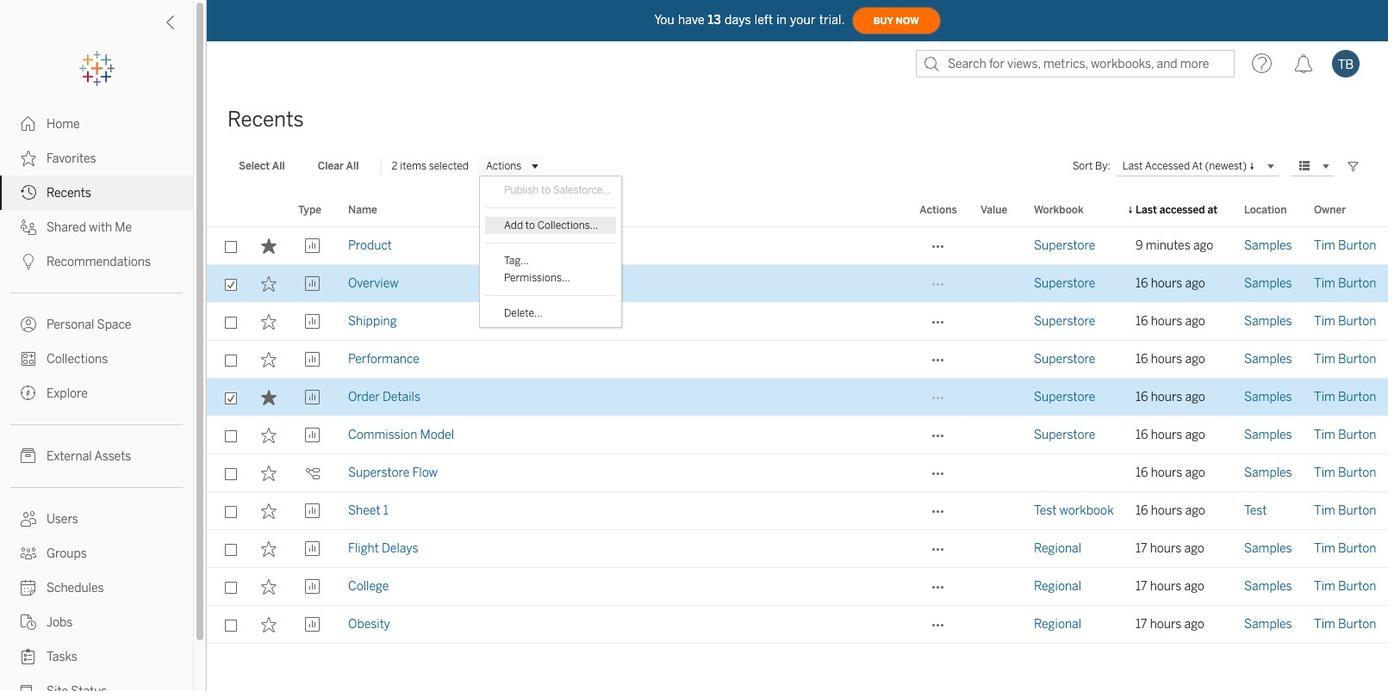 Task type: locate. For each thing, give the bounding box(es) containing it.
by text only_f5he34f image inside groups link
[[21, 546, 36, 562]]

row containing order details
[[207, 379, 1388, 417]]

2 test from the left
[[1244, 504, 1267, 519]]

by:
[[1095, 160, 1110, 172]]

you have 13 days left in your trial.
[[654, 12, 845, 27]]

16 hours ago for overview
[[1136, 277, 1205, 291]]

2 vertical spatial 17
[[1136, 618, 1147, 632]]

view image for flight delays
[[305, 542, 320, 557]]

test for test
[[1244, 504, 1267, 519]]

7 16 from the top
[[1136, 504, 1148, 519]]

5 by text only_f5he34f image from the top
[[21, 581, 36, 596]]

by text only_f5he34f image inside shared with me link
[[21, 220, 36, 235]]

6 view image from the top
[[305, 542, 320, 557]]

actions
[[486, 160, 522, 172], [920, 204, 957, 216]]

1 vertical spatial recents
[[47, 186, 91, 201]]

users
[[47, 513, 78, 527]]

days
[[725, 12, 751, 27]]

actions up publish
[[486, 160, 522, 172]]

2 16 hours ago from the top
[[1136, 314, 1205, 329]]

commission model link
[[348, 417, 454, 455]]

4 view image from the top
[[305, 428, 320, 444]]

recents
[[227, 107, 304, 132], [47, 186, 91, 201]]

3 view image from the top
[[305, 618, 320, 633]]

hours for flight delays
[[1150, 542, 1182, 557]]

grid
[[207, 195, 1388, 692]]

1 vertical spatial actions
[[920, 204, 957, 216]]

1 horizontal spatial test
[[1244, 504, 1267, 519]]

view image for college
[[305, 580, 320, 595]]

home link
[[0, 107, 193, 141]]

6 samples link from the top
[[1244, 417, 1292, 455]]

last right by:
[[1122, 160, 1143, 172]]

regional
[[1034, 542, 1081, 557], [1034, 580, 1081, 595], [1034, 618, 1081, 632]]

by text only_f5he34f image left the jobs
[[21, 615, 36, 631]]

tasks link
[[0, 640, 193, 675]]

7 tim burton link from the top
[[1314, 455, 1376, 493]]

all right select
[[272, 160, 285, 172]]

3 16 hours ago from the top
[[1136, 352, 1205, 367]]

1 vertical spatial 17 hours ago
[[1136, 580, 1204, 595]]

tim burton for superstore flow
[[1314, 466, 1376, 481]]

9 tim burton link from the top
[[1314, 531, 1376, 569]]

samples link for performance
[[1244, 341, 1292, 379]]

superstore for commission model
[[1034, 428, 1095, 443]]

by text only_f5he34f image down tasks link
[[21, 684, 36, 692]]

1 superstore link from the top
[[1034, 227, 1095, 265]]

ago for sheet 1
[[1185, 504, 1205, 519]]

me
[[115, 221, 132, 235]]

personal space
[[47, 318, 131, 333]]

0 horizontal spatial to
[[525, 220, 535, 232]]

samples for obesity
[[1244, 618, 1292, 632]]

8 burton from the top
[[1338, 504, 1376, 519]]

4 samples link from the top
[[1244, 341, 1292, 379]]

order details
[[348, 390, 420, 405]]

4 burton from the top
[[1338, 352, 1376, 367]]

samples link
[[1244, 227, 1292, 265], [1244, 265, 1292, 303], [1244, 303, 1292, 341], [1244, 341, 1292, 379], [1244, 379, 1292, 417], [1244, 417, 1292, 455], [1244, 455, 1292, 493], [1244, 531, 1292, 569], [1244, 569, 1292, 607], [1244, 607, 1292, 644]]

row containing flight delays
[[207, 531, 1388, 569]]

6 tim burton from the top
[[1314, 428, 1376, 443]]

9 row from the top
[[207, 531, 1388, 569]]

5 samples link from the top
[[1244, 379, 1292, 417]]

8 tim from the top
[[1314, 504, 1335, 519]]

product link
[[348, 227, 392, 265]]

hours for superstore flow
[[1151, 466, 1182, 481]]

tim for overview
[[1314, 277, 1335, 291]]

by text only_f5he34f image left collections
[[21, 352, 36, 367]]

hours for shipping
[[1151, 314, 1182, 329]]

samples for shipping
[[1244, 314, 1292, 329]]

regional link for obesity
[[1034, 607, 1081, 644]]

6 16 hours ago from the top
[[1136, 466, 1205, 481]]

6 tim from the top
[[1314, 428, 1335, 443]]

1 view image from the top
[[305, 239, 320, 254]]

10 samples link from the top
[[1244, 607, 1292, 644]]

0 vertical spatial 17 hours ago
[[1136, 542, 1204, 557]]

burton for sheet 1
[[1338, 504, 1376, 519]]

1 test from the left
[[1034, 504, 1057, 519]]

explore link
[[0, 377, 193, 411]]

2 by text only_f5he34f image from the top
[[21, 254, 36, 270]]

shared with me
[[47, 221, 132, 235]]

ago for order details
[[1185, 390, 1205, 405]]

2 burton from the top
[[1338, 277, 1376, 291]]

0 horizontal spatial all
[[272, 160, 285, 172]]

by text only_f5he34f image left explore
[[21, 386, 36, 402]]

2 regional link from the top
[[1034, 569, 1081, 607]]

1 vertical spatial view image
[[305, 352, 320, 368]]

5 16 from the top
[[1136, 428, 1148, 443]]

menu
[[480, 177, 621, 327]]

9 samples from the top
[[1244, 580, 1292, 595]]

samples link for shipping
[[1244, 303, 1292, 341]]

by text only_f5he34f image inside collections link
[[21, 352, 36, 367]]

publish
[[504, 184, 539, 196]]

4 superstore link from the top
[[1034, 341, 1095, 379]]

1 by text only_f5he34f image from the top
[[21, 116, 36, 132]]

tim burton link
[[1314, 227, 1376, 265], [1314, 265, 1376, 303], [1314, 303, 1376, 341], [1314, 341, 1376, 379], [1314, 379, 1376, 417], [1314, 417, 1376, 455], [1314, 455, 1376, 493], [1314, 493, 1376, 531], [1314, 531, 1376, 569], [1314, 569, 1376, 607], [1314, 607, 1376, 644]]

cell for sheet 1
[[970, 493, 1024, 531]]

collections
[[47, 352, 108, 367]]

2 tim burton link from the top
[[1314, 265, 1376, 303]]

by text only_f5he34f image inside personal space link
[[21, 317, 36, 333]]

by text only_f5he34f image down favorites link
[[21, 185, 36, 201]]

1 17 hours ago from the top
[[1136, 542, 1204, 557]]

10 samples from the top
[[1244, 618, 1292, 632]]

6 16 from the top
[[1136, 466, 1148, 481]]

last
[[1122, 160, 1143, 172], [1136, 204, 1157, 216]]

tim burton link for college
[[1314, 569, 1376, 607]]

3 tim from the top
[[1314, 314, 1335, 329]]

view image for obesity
[[305, 618, 320, 633]]

9 tim burton from the top
[[1314, 542, 1376, 557]]

3 view image from the top
[[305, 390, 320, 406]]

hours for performance
[[1151, 352, 1182, 367]]

10 tim burton link from the top
[[1314, 569, 1376, 607]]

0 vertical spatial regional
[[1034, 542, 1081, 557]]

7 row from the top
[[207, 455, 1388, 493]]

0 vertical spatial 17
[[1136, 542, 1147, 557]]

all right clear
[[346, 160, 359, 172]]

1 all from the left
[[272, 160, 285, 172]]

view image left shipping link
[[305, 314, 320, 330]]

7 tim from the top
[[1314, 466, 1335, 481]]

5 superstore link from the top
[[1034, 379, 1095, 417]]

by text only_f5he34f image inside recents link
[[21, 185, 36, 201]]

5 tim burton link from the top
[[1314, 379, 1376, 417]]

2 regional from the top
[[1034, 580, 1081, 595]]

test for test workbook
[[1034, 504, 1057, 519]]

1 tim burton from the top
[[1314, 239, 1376, 253]]

view image down flow icon
[[305, 504, 320, 520]]

2 17 from the top
[[1136, 580, 1147, 595]]

1 vertical spatial last
[[1136, 204, 1157, 216]]

tim for commission model
[[1314, 428, 1335, 443]]

by text only_f5he34f image left recommendations
[[21, 254, 36, 270]]

6 row from the top
[[207, 417, 1388, 455]]

last left accessed on the right top of page
[[1136, 204, 1157, 216]]

1 samples link from the top
[[1244, 227, 1292, 265]]

6 burton from the top
[[1338, 428, 1376, 443]]

9 minutes ago
[[1136, 239, 1213, 253]]

test workbook
[[1034, 504, 1114, 519]]

16 hours ago for sheet 1
[[1136, 504, 1205, 519]]

3 by text only_f5he34f image from the top
[[21, 317, 36, 333]]

view image up flow icon
[[305, 428, 320, 444]]

2 view image from the top
[[305, 314, 320, 330]]

16
[[1136, 277, 1148, 291], [1136, 314, 1148, 329], [1136, 352, 1148, 367], [1136, 390, 1148, 405], [1136, 428, 1148, 443], [1136, 466, 1148, 481], [1136, 504, 1148, 519]]

by text only_f5he34f image inside favorites link
[[21, 151, 36, 166]]

samples
[[1244, 239, 1292, 253], [1244, 277, 1292, 291], [1244, 314, 1292, 329], [1244, 352, 1292, 367], [1244, 390, 1292, 405], [1244, 428, 1292, 443], [1244, 466, 1292, 481], [1244, 542, 1292, 557], [1244, 580, 1292, 595], [1244, 618, 1292, 632]]

personal space link
[[0, 308, 193, 342]]

9 tim from the top
[[1314, 542, 1335, 557]]

actions button
[[479, 156, 544, 177]]

by text only_f5he34f image inside explore link
[[21, 386, 36, 402]]

11 tim from the top
[[1314, 618, 1335, 632]]

by text only_f5he34f image
[[21, 116, 36, 132], [21, 151, 36, 166], [21, 220, 36, 235], [21, 546, 36, 562], [21, 581, 36, 596]]

tim for flight delays
[[1314, 542, 1335, 557]]

row containing commission model
[[207, 417, 1388, 455]]

last inside dropdown button
[[1122, 160, 1143, 172]]

all inside button
[[272, 160, 285, 172]]

college
[[348, 580, 389, 595]]

10 tim from the top
[[1314, 580, 1335, 595]]

row containing college
[[207, 569, 1388, 607]]

all inside button
[[346, 160, 359, 172]]

hours for sheet 1
[[1151, 504, 1182, 519]]

burton for college
[[1338, 580, 1376, 595]]

test link
[[1244, 493, 1267, 531]]

16 hours ago
[[1136, 277, 1205, 291], [1136, 314, 1205, 329], [1136, 352, 1205, 367], [1136, 390, 1205, 405], [1136, 428, 1205, 443], [1136, 466, 1205, 481], [1136, 504, 1205, 519]]

groups link
[[0, 537, 193, 571]]

3 samples from the top
[[1244, 314, 1292, 329]]

value
[[981, 204, 1007, 216]]

2 vertical spatial view image
[[305, 618, 320, 633]]

personal
[[47, 318, 94, 333]]

left
[[755, 12, 773, 27]]

superstore link for product
[[1034, 227, 1095, 265]]

burton for overview
[[1338, 277, 1376, 291]]

by text only_f5he34f image left tasks
[[21, 650, 36, 665]]

row containing performance
[[207, 341, 1388, 379]]

jobs link
[[0, 606, 193, 640]]

last inside grid
[[1136, 204, 1157, 216]]

by text only_f5he34f image left personal
[[21, 317, 36, 333]]

by text only_f5he34f image left external
[[21, 449, 36, 464]]

17 hours ago for flight delays
[[1136, 542, 1204, 557]]

all
[[272, 160, 285, 172], [346, 160, 359, 172]]

overview link
[[348, 265, 399, 303]]

row containing obesity
[[207, 607, 1388, 644]]

shipping link
[[348, 303, 397, 341]]

ago for performance
[[1185, 352, 1205, 367]]

by text only_f5he34f image left favorites on the left of the page
[[21, 151, 36, 166]]

at
[[1192, 160, 1203, 172]]

all for clear all
[[346, 160, 359, 172]]

superstore for shipping
[[1034, 314, 1095, 329]]

4 16 hours ago from the top
[[1136, 390, 1205, 405]]

superstore flow
[[348, 466, 438, 481]]

5 burton from the top
[[1338, 390, 1376, 405]]

actions left value
[[920, 204, 957, 216]]

4 samples from the top
[[1244, 352, 1292, 367]]

items
[[400, 160, 427, 172]]

3 16 from the top
[[1136, 352, 1148, 367]]

burton for performance
[[1338, 352, 1376, 367]]

sort by:
[[1072, 160, 1110, 172]]

(newest)
[[1205, 160, 1247, 172]]

1 horizontal spatial all
[[346, 160, 359, 172]]

7 by text only_f5he34f image from the top
[[21, 512, 36, 527]]

3 superstore link from the top
[[1034, 303, 1095, 341]]

to right the add
[[525, 220, 535, 232]]

by text only_f5he34f image inside tasks link
[[21, 650, 36, 665]]

with
[[89, 221, 112, 235]]

7 view image from the top
[[305, 580, 320, 595]]

samples for flight delays
[[1244, 542, 1292, 557]]

hours
[[1151, 277, 1182, 291], [1151, 314, 1182, 329], [1151, 352, 1182, 367], [1151, 390, 1182, 405], [1151, 428, 1182, 443], [1151, 466, 1182, 481], [1151, 504, 1182, 519], [1150, 542, 1182, 557], [1150, 580, 1182, 595], [1150, 618, 1182, 632]]

row
[[207, 227, 1388, 265], [207, 265, 1388, 303], [207, 303, 1388, 341], [207, 341, 1388, 379], [207, 379, 1388, 417], [207, 417, 1388, 455], [207, 455, 1388, 493], [207, 493, 1388, 531], [207, 531, 1388, 569], [207, 569, 1388, 607], [207, 607, 1388, 644]]

accessed
[[1160, 204, 1205, 216]]

product
[[348, 239, 392, 253]]

recents up select all
[[227, 107, 304, 132]]

3 burton from the top
[[1338, 314, 1376, 329]]

1 horizontal spatial to
[[541, 184, 551, 196]]

superstore link for overview
[[1034, 265, 1095, 303]]

10 burton from the top
[[1338, 580, 1376, 595]]

2 row from the top
[[207, 265, 1388, 303]]

2 all from the left
[[346, 160, 359, 172]]

13
[[708, 12, 721, 27]]

0 horizontal spatial test
[[1034, 504, 1057, 519]]

hours for commission model
[[1151, 428, 1182, 443]]

10 tim burton from the top
[[1314, 580, 1376, 595]]

3 tim burton link from the top
[[1314, 303, 1376, 341]]

view image for performance
[[305, 352, 320, 368]]

0 horizontal spatial recents
[[47, 186, 91, 201]]

by text only_f5he34f image for tasks
[[21, 650, 36, 665]]

8 tim burton link from the top
[[1314, 493, 1376, 531]]

8 row from the top
[[207, 493, 1388, 531]]

1 tim burton link from the top
[[1314, 227, 1376, 265]]

3 17 from the top
[[1136, 618, 1147, 632]]

cell for shipping
[[970, 303, 1024, 341]]

1 vertical spatial regional
[[1034, 580, 1081, 595]]

by text only_f5he34f image inside jobs 'link'
[[21, 615, 36, 631]]

16 for sheet 1
[[1136, 504, 1148, 519]]

2 16 from the top
[[1136, 314, 1148, 329]]

by text only_f5he34f image left shared
[[21, 220, 36, 235]]

external assets link
[[0, 439, 193, 474]]

schedules link
[[0, 571, 193, 606]]

by text only_f5he34f image inside the users link
[[21, 512, 36, 527]]

delays
[[382, 542, 418, 557]]

cell for commission model
[[970, 417, 1024, 455]]

1 vertical spatial 17
[[1136, 580, 1147, 595]]

4 row from the top
[[207, 341, 1388, 379]]

1 tim from the top
[[1314, 239, 1335, 253]]

samples for commission model
[[1244, 428, 1292, 443]]

tim for sheet 1
[[1314, 504, 1335, 519]]

view image left performance link
[[305, 352, 320, 368]]

0 horizontal spatial actions
[[486, 160, 522, 172]]

to for add
[[525, 220, 535, 232]]

5 view image from the top
[[305, 504, 320, 520]]

0 vertical spatial last
[[1122, 160, 1143, 172]]

0 vertical spatial to
[[541, 184, 551, 196]]

tim burton
[[1314, 239, 1376, 253], [1314, 277, 1376, 291], [1314, 314, 1376, 329], [1314, 352, 1376, 367], [1314, 390, 1376, 405], [1314, 428, 1376, 443], [1314, 466, 1376, 481], [1314, 504, 1376, 519], [1314, 542, 1376, 557], [1314, 580, 1376, 595], [1314, 618, 1376, 632]]

ago for flight delays
[[1184, 542, 1204, 557]]

by text only_f5he34f image for explore
[[21, 386, 36, 402]]

3 samples link from the top
[[1244, 303, 1292, 341]]

1 17 from the top
[[1136, 542, 1147, 557]]

0 vertical spatial view image
[[305, 277, 320, 292]]

have
[[678, 12, 705, 27]]

regional for college
[[1034, 580, 1081, 595]]

4 16 from the top
[[1136, 390, 1148, 405]]

cell for order details
[[970, 379, 1024, 417]]

0 vertical spatial recents
[[227, 107, 304, 132]]

6 by text only_f5he34f image from the top
[[21, 449, 36, 464]]

3 tim burton from the top
[[1314, 314, 1376, 329]]

view image
[[305, 239, 320, 254], [305, 314, 320, 330], [305, 390, 320, 406], [305, 428, 320, 444], [305, 504, 320, 520], [305, 542, 320, 557], [305, 580, 320, 595]]

2 view image from the top
[[305, 352, 320, 368]]

sheet 1
[[348, 504, 388, 519]]

by text only_f5he34f image left home
[[21, 116, 36, 132]]

17 hours ago
[[1136, 542, 1204, 557], [1136, 580, 1204, 595], [1136, 618, 1204, 632]]

tim burton link for product
[[1314, 227, 1376, 265]]

by text only_f5he34f image inside the schedules link
[[21, 581, 36, 596]]

view image
[[305, 277, 320, 292], [305, 352, 320, 368], [305, 618, 320, 633]]

by text only_f5he34f image
[[21, 185, 36, 201], [21, 254, 36, 270], [21, 317, 36, 333], [21, 352, 36, 367], [21, 386, 36, 402], [21, 449, 36, 464], [21, 512, 36, 527], [21, 615, 36, 631], [21, 650, 36, 665], [21, 684, 36, 692]]

grid containing product
[[207, 195, 1388, 692]]

4 by text only_f5he34f image from the top
[[21, 352, 36, 367]]

tag…
[[504, 255, 529, 267]]

11 burton from the top
[[1338, 618, 1376, 632]]

6 samples from the top
[[1244, 428, 1292, 443]]

view image left flight
[[305, 542, 320, 557]]

recents up shared
[[47, 186, 91, 201]]

2 samples from the top
[[1244, 277, 1292, 291]]

tim burton link for flight delays
[[1314, 531, 1376, 569]]

actions inside popup button
[[486, 160, 522, 172]]

8 samples from the top
[[1244, 542, 1292, 557]]

by text only_f5he34f image left schedules
[[21, 581, 36, 596]]

5 tim burton from the top
[[1314, 390, 1376, 405]]

view image for order details
[[305, 390, 320, 406]]

view image left obesity "link" on the left of page
[[305, 618, 320, 633]]

cell
[[970, 227, 1024, 265], [970, 265, 1024, 303], [970, 303, 1024, 341], [970, 341, 1024, 379], [970, 379, 1024, 417], [970, 417, 1024, 455], [970, 455, 1024, 493], [1024, 455, 1125, 493], [970, 493, 1024, 531], [970, 531, 1024, 569], [970, 569, 1024, 607], [970, 607, 1024, 644]]

tim burton link for commission model
[[1314, 417, 1376, 455]]

cell for superstore flow
[[970, 455, 1024, 493]]

0 vertical spatial actions
[[486, 160, 522, 172]]

1 vertical spatial to
[[525, 220, 535, 232]]

main navigation. press the up and down arrow keys to access links. element
[[0, 107, 193, 692]]

recents link
[[0, 176, 193, 210]]

by text only_f5he34f image inside external assets link
[[21, 449, 36, 464]]

groups
[[47, 547, 87, 562]]

view image left college link
[[305, 580, 320, 595]]

regional link
[[1034, 531, 1081, 569], [1034, 569, 1081, 607], [1034, 607, 1081, 644]]

superstore link
[[1034, 227, 1095, 265], [1034, 265, 1095, 303], [1034, 303, 1095, 341], [1034, 341, 1095, 379], [1034, 379, 1095, 417], [1034, 417, 1095, 455]]

4 by text only_f5he34f image from the top
[[21, 546, 36, 562]]

view image left order
[[305, 390, 320, 406]]

1 horizontal spatial recents
[[227, 107, 304, 132]]

10 row from the top
[[207, 569, 1388, 607]]

1 row from the top
[[207, 227, 1388, 265]]

by text only_f5he34f image inside recommendations "link"
[[21, 254, 36, 270]]

7 burton from the top
[[1338, 466, 1376, 481]]

11 row from the top
[[207, 607, 1388, 644]]

view image down type
[[305, 239, 320, 254]]

by text only_f5he34f image left groups
[[21, 546, 36, 562]]

2 17 hours ago from the top
[[1136, 580, 1204, 595]]

row containing shipping
[[207, 303, 1388, 341]]

to right publish
[[541, 184, 551, 196]]

by text only_f5he34f image left users
[[21, 512, 36, 527]]

add to collections...
[[504, 220, 598, 232]]

row group
[[207, 227, 1388, 644]]

7 samples from the top
[[1244, 466, 1292, 481]]

tim for product
[[1314, 239, 1335, 253]]

8 tim burton from the top
[[1314, 504, 1376, 519]]

superstore for product
[[1034, 239, 1095, 253]]

2 superstore link from the top
[[1034, 265, 1095, 303]]

view image left overview link
[[305, 277, 320, 292]]

superstore
[[1034, 239, 1095, 253], [1034, 277, 1095, 291], [1034, 314, 1095, 329], [1034, 352, 1095, 367], [1034, 390, 1095, 405], [1034, 428, 1095, 443], [348, 466, 410, 481]]

burton
[[1338, 239, 1376, 253], [1338, 277, 1376, 291], [1338, 314, 1376, 329], [1338, 352, 1376, 367], [1338, 390, 1376, 405], [1338, 428, 1376, 443], [1338, 466, 1376, 481], [1338, 504, 1376, 519], [1338, 542, 1376, 557], [1338, 580, 1376, 595], [1338, 618, 1376, 632]]

1 samples from the top
[[1244, 239, 1292, 253]]

7 16 hours ago from the top
[[1136, 504, 1205, 519]]

last accessed at (newest) button
[[1116, 156, 1280, 177]]

hours for overview
[[1151, 277, 1182, 291]]

2 vertical spatial regional
[[1034, 618, 1081, 632]]

2 vertical spatial 17 hours ago
[[1136, 618, 1204, 632]]

ago for overview
[[1185, 277, 1205, 291]]

by text only_f5he34f image inside home link
[[21, 116, 36, 132]]

you
[[654, 12, 675, 27]]



Task type: vqa. For each thing, say whether or not it's contained in the screenshot.


Task type: describe. For each thing, give the bounding box(es) containing it.
superstore for overview
[[1034, 277, 1095, 291]]

samples link for commission model
[[1244, 417, 1292, 455]]

row containing product
[[207, 227, 1388, 265]]

all for select all
[[272, 160, 285, 172]]

tim burton for shipping
[[1314, 314, 1376, 329]]

burton for product
[[1338, 239, 1376, 253]]

hours for college
[[1150, 580, 1182, 595]]

order
[[348, 390, 380, 405]]

row containing sheet 1
[[207, 493, 1388, 531]]

tim burton for order details
[[1314, 390, 1376, 405]]

performance link
[[348, 341, 420, 379]]

recommendations
[[47, 255, 151, 270]]

tim burton for flight delays
[[1314, 542, 1376, 557]]

select
[[239, 160, 270, 172]]

recents inside recents link
[[47, 186, 91, 201]]

1 horizontal spatial actions
[[920, 204, 957, 216]]

external
[[47, 450, 92, 464]]

publish to salesforce... checkbox item
[[485, 182, 616, 199]]

flow image
[[305, 466, 320, 482]]

tim burton link for performance
[[1314, 341, 1376, 379]]

buy now
[[873, 15, 919, 26]]

tim for performance
[[1314, 352, 1335, 367]]

sheet 1 link
[[348, 493, 388, 531]]

your
[[790, 12, 816, 27]]

cell for overview
[[970, 265, 1024, 303]]

add to collections... checkbox item
[[485, 217, 616, 234]]

samples for product
[[1244, 239, 1292, 253]]

by text only_f5he34f image for favorites
[[21, 151, 36, 166]]

by text only_f5he34f image for collections
[[21, 352, 36, 367]]

by text only_f5he34f image for recents
[[21, 185, 36, 201]]

row containing superstore flow
[[207, 455, 1388, 493]]

row group containing product
[[207, 227, 1388, 644]]

explore
[[47, 387, 88, 402]]

tag… permissions…
[[504, 255, 570, 284]]

in
[[776, 12, 787, 27]]

ago for product
[[1193, 239, 1213, 253]]

tim burton link for obesity
[[1314, 607, 1376, 644]]

superstore flow link
[[348, 455, 438, 493]]

overview
[[348, 277, 399, 291]]

superstore link for commission model
[[1034, 417, 1095, 455]]

last accessed at (newest)
[[1122, 160, 1247, 172]]

burton for order details
[[1338, 390, 1376, 405]]

external assets
[[47, 450, 131, 464]]

samples link for superstore flow
[[1244, 455, 1292, 493]]

tim burton link for superstore flow
[[1314, 455, 1376, 493]]

collections...
[[537, 220, 598, 232]]

flight
[[348, 542, 379, 557]]

shipping
[[348, 314, 397, 329]]

owner
[[1314, 204, 1346, 216]]

tim for college
[[1314, 580, 1335, 595]]

select all button
[[227, 156, 296, 177]]

16 hours ago for commission model
[[1136, 428, 1205, 443]]

sheet
[[348, 504, 381, 519]]

view image for product
[[305, 239, 320, 254]]

salesforce...
[[553, 184, 611, 196]]

details
[[383, 390, 420, 405]]

ago for obesity
[[1184, 618, 1204, 632]]

home
[[47, 117, 80, 132]]

tim for order details
[[1314, 390, 1335, 405]]

samples link for product
[[1244, 227, 1292, 265]]

name
[[348, 204, 377, 216]]

type
[[298, 204, 321, 216]]

location
[[1244, 204, 1287, 216]]

ago for commission model
[[1185, 428, 1205, 443]]

burton for commission model
[[1338, 428, 1376, 443]]

commission
[[348, 428, 417, 443]]

favorites link
[[0, 141, 193, 176]]

ago for superstore flow
[[1185, 466, 1205, 481]]

add
[[504, 220, 523, 232]]

users link
[[0, 502, 193, 537]]

tim burton for overview
[[1314, 277, 1376, 291]]

buy
[[873, 15, 893, 26]]

16 for performance
[[1136, 352, 1148, 367]]

superstore link for shipping
[[1034, 303, 1095, 341]]

delete…
[[504, 308, 542, 320]]

by text only_f5he34f image for personal space
[[21, 317, 36, 333]]

workbook
[[1034, 204, 1084, 216]]

select all
[[239, 160, 285, 172]]

sort
[[1072, 160, 1093, 172]]

clear all button
[[306, 156, 370, 177]]

list view image
[[1297, 159, 1312, 174]]

flight delays link
[[348, 531, 418, 569]]

9
[[1136, 239, 1143, 253]]

navigation panel element
[[0, 52, 193, 692]]

tim burton for sheet 1
[[1314, 504, 1376, 519]]

samples for order details
[[1244, 390, 1292, 405]]

view image for commission model
[[305, 428, 320, 444]]

clear
[[318, 160, 344, 172]]

burton for flight delays
[[1338, 542, 1376, 557]]

superstore link for order details
[[1034, 379, 1095, 417]]

view image for overview
[[305, 277, 320, 292]]

cell for college
[[970, 569, 1024, 607]]

tim burton for commission model
[[1314, 428, 1376, 443]]

tim for shipping
[[1314, 314, 1335, 329]]

performance
[[348, 352, 420, 367]]

schedules
[[47, 582, 104, 596]]

last for last accessed at
[[1136, 204, 1157, 216]]

trial.
[[819, 12, 845, 27]]

recommendations link
[[0, 245, 193, 279]]

ago for shipping
[[1185, 314, 1205, 329]]

cell for performance
[[970, 341, 1024, 379]]

menu containing publish to salesforce...
[[480, 177, 621, 327]]

samples link for obesity
[[1244, 607, 1292, 644]]

workbook
[[1059, 504, 1114, 519]]

hours for obesity
[[1150, 618, 1182, 632]]

by text only_f5he34f image for jobs
[[21, 615, 36, 631]]

10 by text only_f5he34f image from the top
[[21, 684, 36, 692]]

accessed
[[1145, 160, 1190, 172]]

row containing overview
[[207, 265, 1388, 303]]

flight delays
[[348, 542, 418, 557]]

1
[[383, 504, 388, 519]]

17 for college
[[1136, 580, 1147, 595]]

samples link for college
[[1244, 569, 1292, 607]]

tim burton for performance
[[1314, 352, 1376, 367]]

16 for overview
[[1136, 277, 1148, 291]]

cell for product
[[970, 227, 1024, 265]]

assets
[[94, 450, 131, 464]]

shared
[[47, 221, 86, 235]]

permissions…
[[504, 272, 570, 284]]

tim burton for product
[[1314, 239, 1376, 253]]

samples link for overview
[[1244, 265, 1292, 303]]

superstore for order details
[[1034, 390, 1095, 405]]

Search for views, metrics, workbooks, and more text field
[[916, 50, 1235, 78]]

samples for performance
[[1244, 352, 1292, 367]]

samples for college
[[1244, 580, 1292, 595]]

jobs
[[47, 616, 73, 631]]

ago for college
[[1184, 580, 1204, 595]]

favorites
[[47, 152, 96, 166]]

samples for overview
[[1244, 277, 1292, 291]]

buy now button
[[852, 7, 941, 34]]

16 hours ago for order details
[[1136, 390, 1205, 405]]

space
[[97, 318, 131, 333]]

regional link for flight delays
[[1034, 531, 1081, 569]]

by text only_f5he34f image for external assets
[[21, 449, 36, 464]]

by text only_f5he34f image for users
[[21, 512, 36, 527]]

now
[[896, 15, 919, 26]]

2
[[392, 160, 398, 172]]

clear all
[[318, 160, 359, 172]]

at
[[1208, 204, 1218, 216]]

by text only_f5he34f image for shared with me
[[21, 220, 36, 235]]

test workbook link
[[1034, 493, 1114, 531]]

publish to salesforce...
[[504, 184, 611, 196]]

superstore for performance
[[1034, 352, 1095, 367]]

tim burton link for sheet 1
[[1314, 493, 1376, 531]]

hours for order details
[[1151, 390, 1182, 405]]

model
[[420, 428, 454, 443]]

burton for superstore flow
[[1338, 466, 1376, 481]]

tim burton link for shipping
[[1314, 303, 1376, 341]]

17 for obesity
[[1136, 618, 1147, 632]]

16 hours ago for shipping
[[1136, 314, 1205, 329]]

shared with me link
[[0, 210, 193, 245]]

2 items selected
[[392, 160, 469, 172]]

flow
[[412, 466, 438, 481]]

16 hours ago for performance
[[1136, 352, 1205, 367]]

order details link
[[348, 379, 420, 417]]

view image for sheet 1
[[305, 504, 320, 520]]

17 hours ago for college
[[1136, 580, 1204, 595]]

last accessed at
[[1136, 204, 1218, 216]]

16 hours ago for superstore flow
[[1136, 466, 1205, 481]]

superstore link for performance
[[1034, 341, 1095, 379]]

17 for flight delays
[[1136, 542, 1147, 557]]

selected
[[429, 160, 469, 172]]



